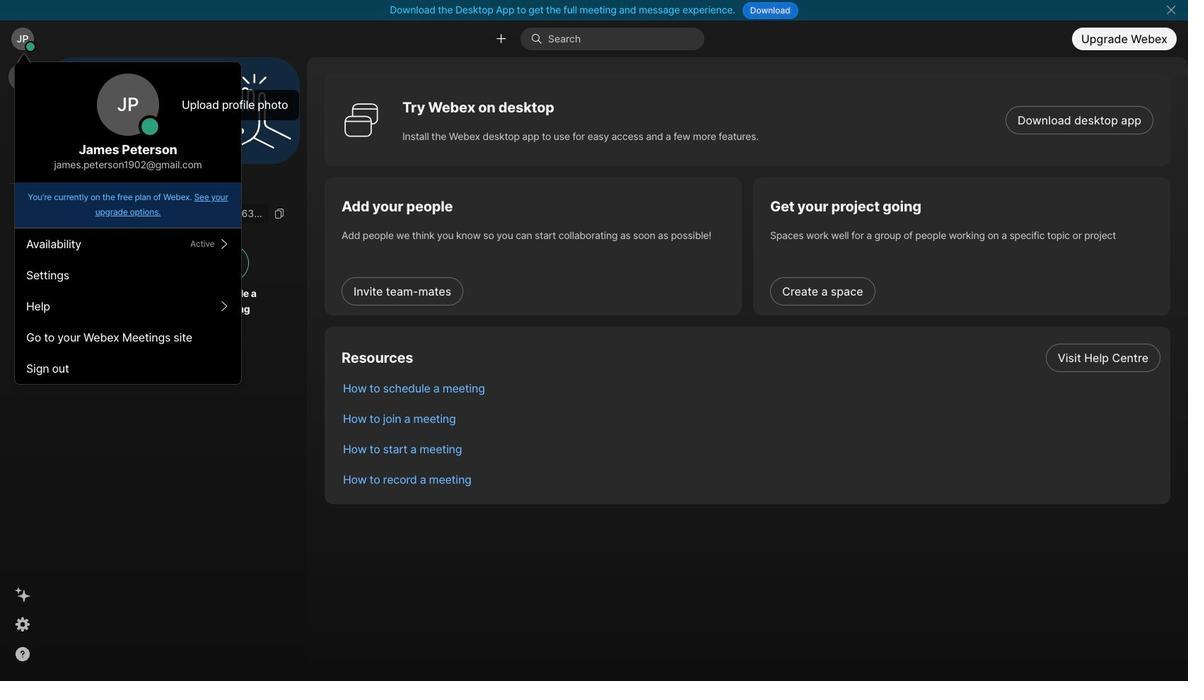 Task type: locate. For each thing, give the bounding box(es) containing it.
1 vertical spatial arrow right_16 image
[[219, 301, 230, 312]]

sign out menu item
[[15, 353, 241, 384]]

0 vertical spatial arrow right_16 image
[[219, 238, 230, 250]]

2 arrow right_16 image from the top
[[219, 301, 230, 312]]

5 list item from the top
[[332, 464, 1170, 494]]

3 list item from the top
[[332, 403, 1170, 434]]

profile settings menu menu bar
[[15, 228, 241, 384]]

arrow right_16 image
[[219, 238, 230, 250], [219, 301, 230, 312]]

list item
[[332, 342, 1170, 373], [332, 373, 1170, 403], [332, 403, 1170, 434], [332, 434, 1170, 464], [332, 464, 1170, 494]]

None text field
[[57, 204, 269, 224]]

1 arrow right_16 image from the top
[[219, 238, 230, 250]]

set status menu item
[[15, 228, 241, 260]]

navigation
[[0, 57, 45, 681]]

cancel_16 image
[[1166, 4, 1177, 16]]



Task type: vqa. For each thing, say whether or not it's contained in the screenshot.
TEST SPACE list item
no



Task type: describe. For each thing, give the bounding box(es) containing it.
webex tab list
[[8, 63, 37, 215]]

4 list item from the top
[[332, 434, 1170, 464]]

arrow right_16 image inside set status "menu item"
[[219, 238, 230, 250]]

go to your webex meetings site menu item
[[15, 322, 241, 353]]

arrow right_16 image inside the help menu item
[[219, 301, 230, 312]]

two hands high-fiving image
[[211, 68, 296, 153]]

1 list item from the top
[[332, 342, 1170, 373]]

settings menu item
[[15, 260, 241, 291]]

2 list item from the top
[[332, 373, 1170, 403]]

help menu item
[[15, 291, 241, 322]]



